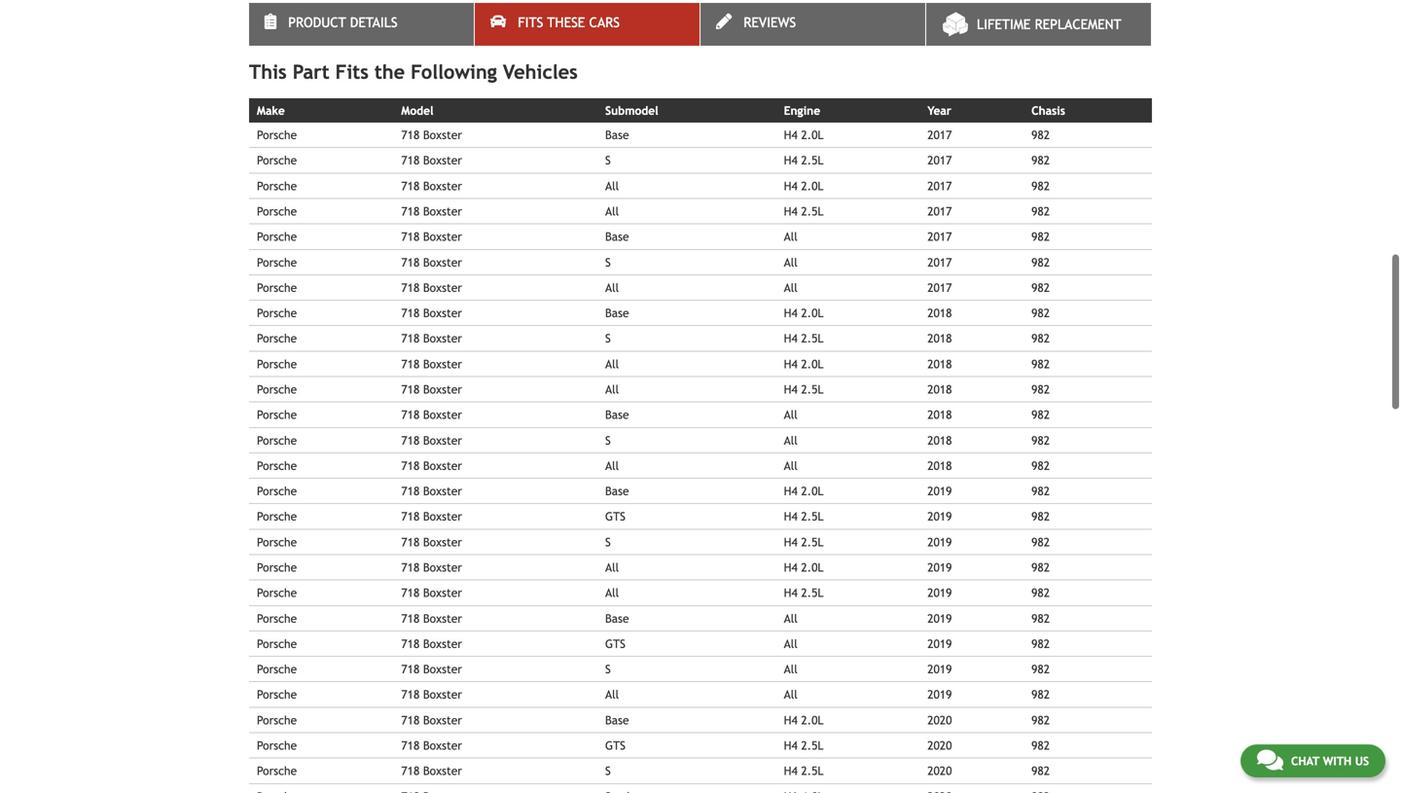Task type: describe. For each thing, give the bounding box(es) containing it.
17 982 from the top
[[1032, 535, 1051, 549]]

22 porsche from the top
[[257, 663, 297, 676]]

replacement
[[1035, 17, 1122, 32]]

22 982 from the top
[[1032, 663, 1051, 676]]

3 h4 from the top
[[784, 179, 798, 193]]

5 porsche from the top
[[257, 230, 297, 244]]

1 base from the top
[[606, 128, 629, 142]]

16 boxster from the top
[[423, 510, 462, 524]]

7 718 from the top
[[401, 281, 420, 294]]

3 gts from the top
[[606, 739, 626, 753]]

following
[[411, 60, 497, 83]]

19 boxster from the top
[[423, 586, 462, 600]]

3 2.5l from the top
[[802, 332, 824, 345]]

12 boxster from the top
[[423, 408, 462, 422]]

14 718 from the top
[[401, 459, 420, 473]]

2 2019 from the top
[[928, 510, 953, 524]]

7 base from the top
[[606, 713, 629, 727]]

7 h4 from the top
[[784, 357, 798, 371]]

chasis
[[1032, 104, 1066, 117]]

1 982 from the top
[[1032, 128, 1051, 142]]

1 h4 2.5l from the top
[[784, 154, 824, 167]]

lifetime replacement
[[978, 17, 1122, 32]]

11 982 from the top
[[1032, 383, 1051, 396]]

comments image
[[1258, 749, 1284, 772]]

26 718 boxster from the top
[[401, 764, 462, 778]]

20 718 from the top
[[401, 612, 420, 625]]

24 718 from the top
[[401, 713, 420, 727]]

reviews
[[744, 15, 797, 30]]

6 s from the top
[[606, 663, 611, 676]]

year
[[928, 104, 952, 117]]

6 2.5l from the top
[[802, 535, 824, 549]]

26 porsche from the top
[[257, 764, 297, 778]]

2020 for base
[[928, 713, 953, 727]]

3 982 from the top
[[1032, 179, 1051, 193]]

lifetime replacement link
[[927, 3, 1152, 46]]

7 2018 from the top
[[928, 459, 953, 473]]

8 982 from the top
[[1032, 306, 1051, 320]]

model
[[401, 104, 434, 117]]

18 718 boxster from the top
[[401, 561, 462, 574]]

8 h4 2.5l from the top
[[784, 739, 824, 753]]

8 718 boxster from the top
[[401, 306, 462, 320]]

9 boxster from the top
[[423, 332, 462, 345]]

us
[[1356, 755, 1370, 768]]

1 s from the top
[[606, 154, 611, 167]]

4 2018 from the top
[[928, 383, 953, 396]]

cars
[[590, 15, 620, 30]]

19 982 from the top
[[1032, 586, 1051, 600]]

chat with us link
[[1241, 745, 1386, 778]]

24 982 from the top
[[1032, 713, 1051, 727]]

4 h4 2.5l from the top
[[784, 383, 824, 396]]

16 718 boxster from the top
[[401, 510, 462, 524]]

this
[[249, 60, 287, 83]]

7 h4 2.5l from the top
[[784, 586, 824, 600]]

7 982 from the top
[[1032, 281, 1051, 294]]

2020 for gts
[[928, 739, 953, 753]]

9 718 from the top
[[401, 332, 420, 345]]

23 718 from the top
[[401, 688, 420, 702]]

19 718 from the top
[[401, 586, 420, 600]]

2 718 from the top
[[401, 154, 420, 167]]

7 2.0l from the top
[[802, 713, 824, 727]]

24 718 boxster from the top
[[401, 713, 462, 727]]

7 h4 2.0l from the top
[[784, 713, 824, 727]]

1 porsche from the top
[[257, 128, 297, 142]]

25 porsche from the top
[[257, 739, 297, 753]]

chat
[[1292, 755, 1320, 768]]

13 718 boxster from the top
[[401, 434, 462, 447]]

4 718 boxster from the top
[[401, 204, 462, 218]]

1 718 from the top
[[401, 128, 420, 142]]

2 porsche from the top
[[257, 154, 297, 167]]

9 982 from the top
[[1032, 332, 1051, 345]]

6 boxster from the top
[[423, 255, 462, 269]]

13 h4 from the top
[[784, 586, 798, 600]]

3 718 boxster from the top
[[401, 179, 462, 193]]

make
[[257, 104, 285, 117]]

2 2018 from the top
[[928, 332, 953, 345]]

6 718 from the top
[[401, 255, 420, 269]]

9 2019 from the top
[[928, 688, 953, 702]]

product details link
[[249, 3, 474, 46]]

3 boxster from the top
[[423, 179, 462, 193]]

13 boxster from the top
[[423, 434, 462, 447]]

22 boxster from the top
[[423, 663, 462, 676]]

2 2.0l from the top
[[802, 179, 824, 193]]

23 718 boxster from the top
[[401, 688, 462, 702]]

7 2019 from the top
[[928, 637, 953, 651]]

21 718 boxster from the top
[[401, 637, 462, 651]]

23 982 from the top
[[1032, 688, 1051, 702]]

3 2019 from the top
[[928, 535, 953, 549]]

5 h4 from the top
[[784, 306, 798, 320]]

fits these cars link
[[475, 3, 700, 46]]

15 718 from the top
[[401, 484, 420, 498]]

10 718 boxster from the top
[[401, 357, 462, 371]]

vehicles
[[503, 60, 578, 83]]

15 718 boxster from the top
[[401, 484, 462, 498]]

reviews link
[[701, 3, 926, 46]]

5 718 boxster from the top
[[401, 230, 462, 244]]

4 h4 2.0l from the top
[[784, 357, 824, 371]]



Task type: vqa. For each thing, say whether or not it's contained in the screenshot.
the ES#: 2862388
no



Task type: locate. For each thing, give the bounding box(es) containing it.
2 s from the top
[[606, 255, 611, 269]]

24 porsche from the top
[[257, 713, 297, 727]]

6 718 boxster from the top
[[401, 255, 462, 269]]

gts
[[606, 510, 626, 524], [606, 637, 626, 651], [606, 739, 626, 753]]

submodel
[[606, 104, 659, 117]]

h4 2.5l
[[784, 154, 824, 167], [784, 204, 824, 218], [784, 332, 824, 345], [784, 383, 824, 396], [784, 510, 824, 524], [784, 535, 824, 549], [784, 586, 824, 600], [784, 739, 824, 753], [784, 764, 824, 778]]

product details
[[288, 15, 398, 30]]

1 gts from the top
[[606, 510, 626, 524]]

21 boxster from the top
[[423, 637, 462, 651]]

6 982 from the top
[[1032, 255, 1051, 269]]

3 2017 from the top
[[928, 179, 953, 193]]

5 718 from the top
[[401, 230, 420, 244]]

718
[[401, 128, 420, 142], [401, 154, 420, 167], [401, 179, 420, 193], [401, 204, 420, 218], [401, 230, 420, 244], [401, 255, 420, 269], [401, 281, 420, 294], [401, 306, 420, 320], [401, 332, 420, 345], [401, 357, 420, 371], [401, 383, 420, 396], [401, 408, 420, 422], [401, 434, 420, 447], [401, 459, 420, 473], [401, 484, 420, 498], [401, 510, 420, 524], [401, 535, 420, 549], [401, 561, 420, 574], [401, 586, 420, 600], [401, 612, 420, 625], [401, 637, 420, 651], [401, 663, 420, 676], [401, 688, 420, 702], [401, 713, 420, 727], [401, 739, 420, 753], [401, 764, 420, 778]]

13 718 from the top
[[401, 434, 420, 447]]

18 718 from the top
[[401, 561, 420, 574]]

6 base from the top
[[606, 612, 629, 625]]

24 boxster from the top
[[423, 713, 462, 727]]

this part fits the following vehicles
[[249, 60, 578, 83]]

h4
[[784, 128, 798, 142], [784, 154, 798, 167], [784, 179, 798, 193], [784, 204, 798, 218], [784, 306, 798, 320], [784, 332, 798, 345], [784, 357, 798, 371], [784, 383, 798, 396], [784, 484, 798, 498], [784, 510, 798, 524], [784, 535, 798, 549], [784, 561, 798, 574], [784, 586, 798, 600], [784, 713, 798, 727], [784, 739, 798, 753], [784, 764, 798, 778]]

20 718 boxster from the top
[[401, 612, 462, 625]]

base
[[606, 128, 629, 142], [606, 230, 629, 244], [606, 306, 629, 320], [606, 408, 629, 422], [606, 484, 629, 498], [606, 612, 629, 625], [606, 713, 629, 727]]

9 porsche from the top
[[257, 332, 297, 345]]

4 boxster from the top
[[423, 204, 462, 218]]

3 718 from the top
[[401, 179, 420, 193]]

22 718 from the top
[[401, 663, 420, 676]]

2 vertical spatial gts
[[606, 739, 626, 753]]

1 2.5l from the top
[[802, 154, 824, 167]]

19 porsche from the top
[[257, 586, 297, 600]]

0 vertical spatial fits
[[518, 15, 544, 30]]

1 vertical spatial gts
[[606, 637, 626, 651]]

porsche
[[257, 128, 297, 142], [257, 154, 297, 167], [257, 179, 297, 193], [257, 204, 297, 218], [257, 230, 297, 244], [257, 255, 297, 269], [257, 281, 297, 294], [257, 306, 297, 320], [257, 332, 297, 345], [257, 357, 297, 371], [257, 383, 297, 396], [257, 408, 297, 422], [257, 434, 297, 447], [257, 459, 297, 473], [257, 484, 297, 498], [257, 510, 297, 524], [257, 535, 297, 549], [257, 561, 297, 574], [257, 586, 297, 600], [257, 612, 297, 625], [257, 637, 297, 651], [257, 663, 297, 676], [257, 688, 297, 702], [257, 713, 297, 727], [257, 739, 297, 753], [257, 764, 297, 778]]

18 982 from the top
[[1032, 561, 1051, 574]]

17 boxster from the top
[[423, 535, 462, 549]]

2 2020 from the top
[[928, 739, 953, 753]]

with
[[1324, 755, 1352, 768]]

3 2020 from the top
[[928, 764, 953, 778]]

25 982 from the top
[[1032, 739, 1051, 753]]

6 2019 from the top
[[928, 612, 953, 625]]

2020
[[928, 713, 953, 727], [928, 739, 953, 753], [928, 764, 953, 778]]

982
[[1032, 128, 1051, 142], [1032, 154, 1051, 167], [1032, 179, 1051, 193], [1032, 204, 1051, 218], [1032, 230, 1051, 244], [1032, 255, 1051, 269], [1032, 281, 1051, 294], [1032, 306, 1051, 320], [1032, 332, 1051, 345], [1032, 357, 1051, 371], [1032, 383, 1051, 396], [1032, 408, 1051, 422], [1032, 434, 1051, 447], [1032, 459, 1051, 473], [1032, 484, 1051, 498], [1032, 510, 1051, 524], [1032, 535, 1051, 549], [1032, 561, 1051, 574], [1032, 586, 1051, 600], [1032, 612, 1051, 625], [1032, 637, 1051, 651], [1032, 663, 1051, 676], [1032, 688, 1051, 702], [1032, 713, 1051, 727], [1032, 739, 1051, 753], [1032, 764, 1051, 778]]

1 horizontal spatial fits
[[518, 15, 544, 30]]

0 horizontal spatial fits
[[336, 60, 369, 83]]

2020 for s
[[928, 764, 953, 778]]

17 718 from the top
[[401, 535, 420, 549]]

2 h4 from the top
[[784, 154, 798, 167]]

2 vertical spatial 2020
[[928, 764, 953, 778]]

5 h4 2.0l from the top
[[784, 484, 824, 498]]

2018
[[928, 306, 953, 320], [928, 332, 953, 345], [928, 357, 953, 371], [928, 383, 953, 396], [928, 408, 953, 422], [928, 434, 953, 447], [928, 459, 953, 473]]

7 2017 from the top
[[928, 281, 953, 294]]

7 s from the top
[[606, 764, 611, 778]]

4 porsche from the top
[[257, 204, 297, 218]]

6 2017 from the top
[[928, 255, 953, 269]]

14 boxster from the top
[[423, 459, 462, 473]]

4 718 from the top
[[401, 204, 420, 218]]

4 h4 from the top
[[784, 204, 798, 218]]

1 vertical spatial fits
[[336, 60, 369, 83]]

17 porsche from the top
[[257, 535, 297, 549]]

3 s from the top
[[606, 332, 611, 345]]

5 982 from the top
[[1032, 230, 1051, 244]]

8 boxster from the top
[[423, 306, 462, 320]]

3 2.0l from the top
[[802, 306, 824, 320]]

5 2.5l from the top
[[802, 510, 824, 524]]

20 boxster from the top
[[423, 612, 462, 625]]

0 vertical spatial gts
[[606, 510, 626, 524]]

4 2.5l from the top
[[802, 383, 824, 396]]

1 h4 from the top
[[784, 128, 798, 142]]

11 h4 from the top
[[784, 535, 798, 549]]

8 2019 from the top
[[928, 663, 953, 676]]

chat with us
[[1292, 755, 1370, 768]]

7 porsche from the top
[[257, 281, 297, 294]]

718 boxster
[[401, 128, 462, 142], [401, 154, 462, 167], [401, 179, 462, 193], [401, 204, 462, 218], [401, 230, 462, 244], [401, 255, 462, 269], [401, 281, 462, 294], [401, 306, 462, 320], [401, 332, 462, 345], [401, 357, 462, 371], [401, 383, 462, 396], [401, 408, 462, 422], [401, 434, 462, 447], [401, 459, 462, 473], [401, 484, 462, 498], [401, 510, 462, 524], [401, 535, 462, 549], [401, 561, 462, 574], [401, 586, 462, 600], [401, 612, 462, 625], [401, 637, 462, 651], [401, 663, 462, 676], [401, 688, 462, 702], [401, 713, 462, 727], [401, 739, 462, 753], [401, 764, 462, 778]]

7 718 boxster from the top
[[401, 281, 462, 294]]

these
[[548, 15, 585, 30]]

9 718 boxster from the top
[[401, 332, 462, 345]]

0 vertical spatial 2020
[[928, 713, 953, 727]]

2 base from the top
[[606, 230, 629, 244]]

15 h4 from the top
[[784, 739, 798, 753]]

2.5l
[[802, 154, 824, 167], [802, 204, 824, 218], [802, 332, 824, 345], [802, 383, 824, 396], [802, 510, 824, 524], [802, 535, 824, 549], [802, 586, 824, 600], [802, 739, 824, 753], [802, 764, 824, 778]]

2 2017 from the top
[[928, 154, 953, 167]]

8 porsche from the top
[[257, 306, 297, 320]]

3 h4 2.5l from the top
[[784, 332, 824, 345]]

12 h4 from the top
[[784, 561, 798, 574]]

12 porsche from the top
[[257, 408, 297, 422]]

12 718 from the top
[[401, 408, 420, 422]]

5 2018 from the top
[[928, 408, 953, 422]]

12 718 boxster from the top
[[401, 408, 462, 422]]

fits left these
[[518, 15, 544, 30]]

6 h4 2.5l from the top
[[784, 535, 824, 549]]

14 718 boxster from the top
[[401, 459, 462, 473]]

2 boxster from the top
[[423, 154, 462, 167]]

all
[[606, 179, 619, 193], [606, 204, 619, 218], [784, 230, 798, 244], [784, 255, 798, 269], [606, 281, 619, 294], [784, 281, 798, 294], [606, 357, 619, 371], [606, 383, 619, 396], [784, 408, 798, 422], [784, 434, 798, 447], [606, 459, 619, 473], [784, 459, 798, 473], [606, 561, 619, 574], [606, 586, 619, 600], [784, 612, 798, 625], [784, 637, 798, 651], [784, 663, 798, 676], [606, 688, 619, 702], [784, 688, 798, 702]]

boxster
[[423, 128, 462, 142], [423, 154, 462, 167], [423, 179, 462, 193], [423, 204, 462, 218], [423, 230, 462, 244], [423, 255, 462, 269], [423, 281, 462, 294], [423, 306, 462, 320], [423, 332, 462, 345], [423, 357, 462, 371], [423, 383, 462, 396], [423, 408, 462, 422], [423, 434, 462, 447], [423, 459, 462, 473], [423, 484, 462, 498], [423, 510, 462, 524], [423, 535, 462, 549], [423, 561, 462, 574], [423, 586, 462, 600], [423, 612, 462, 625], [423, 637, 462, 651], [423, 663, 462, 676], [423, 688, 462, 702], [423, 713, 462, 727], [423, 739, 462, 753], [423, 764, 462, 778]]

the
[[375, 60, 405, 83]]

10 h4 from the top
[[784, 510, 798, 524]]

1 vertical spatial 2020
[[928, 739, 953, 753]]

9 2.5l from the top
[[802, 764, 824, 778]]

14 h4 from the top
[[784, 713, 798, 727]]

16 718 from the top
[[401, 510, 420, 524]]

16 982 from the top
[[1032, 510, 1051, 524]]

1 718 boxster from the top
[[401, 128, 462, 142]]

engine
[[784, 104, 821, 117]]

fits these cars
[[518, 15, 620, 30]]

26 718 from the top
[[401, 764, 420, 778]]

19 718 boxster from the top
[[401, 586, 462, 600]]

10 boxster from the top
[[423, 357, 462, 371]]

21 982 from the top
[[1032, 637, 1051, 651]]

2017
[[928, 128, 953, 142], [928, 154, 953, 167], [928, 179, 953, 193], [928, 204, 953, 218], [928, 230, 953, 244], [928, 255, 953, 269], [928, 281, 953, 294]]

fits left 'the'
[[336, 60, 369, 83]]

fits
[[518, 15, 544, 30], [336, 60, 369, 83]]

part
[[293, 60, 330, 83]]

3 h4 2.0l from the top
[[784, 306, 824, 320]]

details
[[350, 15, 398, 30]]

9 h4 2.5l from the top
[[784, 764, 824, 778]]

h4 2.0l
[[784, 128, 824, 142], [784, 179, 824, 193], [784, 306, 824, 320], [784, 357, 824, 371], [784, 484, 824, 498], [784, 561, 824, 574], [784, 713, 824, 727]]

6 2.0l from the top
[[802, 561, 824, 574]]

5 base from the top
[[606, 484, 629, 498]]

2019
[[928, 484, 953, 498], [928, 510, 953, 524], [928, 535, 953, 549], [928, 561, 953, 574], [928, 586, 953, 600], [928, 612, 953, 625], [928, 637, 953, 651], [928, 663, 953, 676], [928, 688, 953, 702]]

14 porsche from the top
[[257, 459, 297, 473]]

s
[[606, 154, 611, 167], [606, 255, 611, 269], [606, 332, 611, 345], [606, 434, 611, 447], [606, 535, 611, 549], [606, 663, 611, 676], [606, 764, 611, 778]]

product
[[288, 15, 346, 30]]

26 boxster from the top
[[423, 764, 462, 778]]

lifetime
[[978, 17, 1031, 32]]

2.0l
[[802, 128, 824, 142], [802, 179, 824, 193], [802, 306, 824, 320], [802, 357, 824, 371], [802, 484, 824, 498], [802, 561, 824, 574], [802, 713, 824, 727]]

1 2019 from the top
[[928, 484, 953, 498]]



